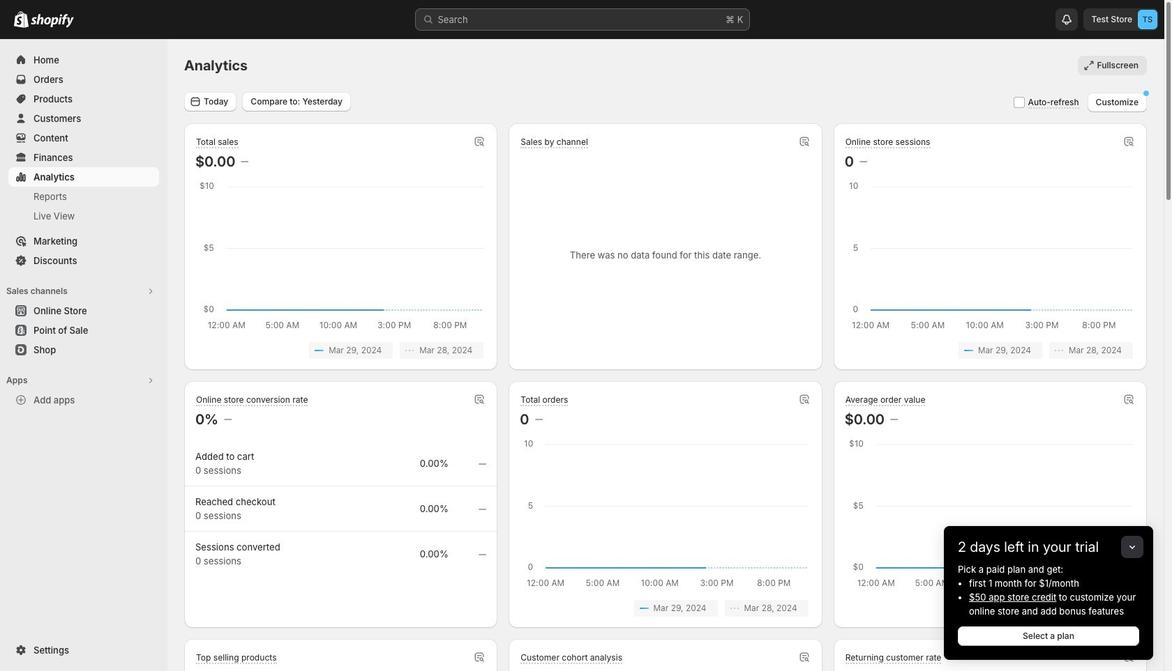 Task type: locate. For each thing, give the bounding box(es) containing it.
test store image
[[1138, 10, 1158, 29]]

list
[[198, 343, 484, 359], [848, 343, 1133, 359], [523, 601, 808, 618], [848, 601, 1133, 618]]

shopify image
[[14, 11, 29, 28]]



Task type: describe. For each thing, give the bounding box(es) containing it.
shopify image
[[31, 14, 74, 28]]



Task type: vqa. For each thing, say whether or not it's contained in the screenshot.
Add
no



